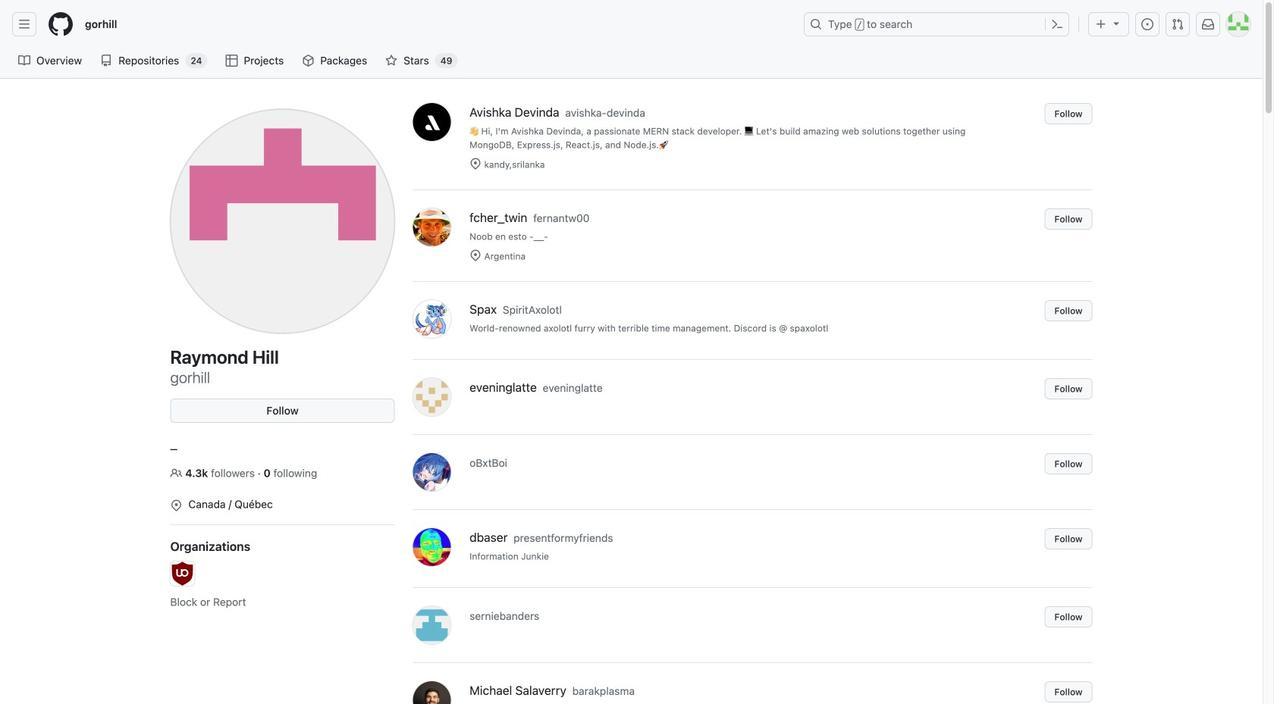 Task type: vqa. For each thing, say whether or not it's contained in the screenshot.
People icon
yes



Task type: locate. For each thing, give the bounding box(es) containing it.
command palette image
[[1052, 18, 1064, 30]]

git pull request image
[[1172, 18, 1185, 30]]

@fernantw00 image
[[413, 209, 451, 247]]

view gorhill's full-sized avatar image
[[170, 109, 395, 334]]

0 vertical spatial location image
[[470, 158, 482, 170]]

@presentformyfriends image
[[413, 529, 451, 567]]

Follow SpiritAxolotl submit
[[1045, 301, 1093, 322]]

@spiritaxolotl image
[[413, 301, 451, 338]]

notifications image
[[1203, 18, 1215, 30]]

Follow serniebanders submit
[[1045, 607, 1093, 628]]

package image
[[302, 55, 314, 67]]

Follow oBxtBoi submit
[[1045, 454, 1093, 475]]

@eveninglatte image
[[413, 379, 451, 417]]

location image
[[470, 158, 482, 170], [170, 500, 183, 512]]

Follow presentformyfriends submit
[[1045, 529, 1093, 550]]

plus image
[[1096, 18, 1108, 30]]

home location: canada / québec element
[[170, 494, 395, 513]]

@serniebanders image
[[413, 607, 451, 645]]

1 vertical spatial location image
[[170, 500, 183, 512]]

table image
[[226, 55, 238, 67]]

issue opened image
[[1142, 18, 1154, 30]]

Follow barakplasma submit
[[1045, 682, 1093, 703]]



Task type: describe. For each thing, give the bounding box(es) containing it.
@barakplasma image
[[413, 682, 451, 705]]

homepage image
[[49, 12, 73, 36]]

book image
[[18, 55, 30, 67]]

repo image
[[100, 55, 112, 67]]

people image
[[170, 468, 183, 480]]

Follow gorhill submit
[[170, 399, 395, 423]]

0 horizontal spatial location image
[[170, 500, 183, 512]]

Follow avishka-devinda submit
[[1045, 103, 1093, 124]]

Follow fernantw00 submit
[[1045, 209, 1093, 230]]

1 horizontal spatial location image
[[470, 158, 482, 170]]

@ublockorigin image
[[170, 562, 195, 587]]

location image
[[470, 250, 482, 262]]

triangle down image
[[1111, 17, 1123, 29]]

star image
[[386, 55, 398, 67]]

@avishka devinda image
[[413, 103, 451, 141]]

Follow eveninglatte submit
[[1045, 379, 1093, 400]]

@obxtboi image
[[413, 454, 451, 492]]



